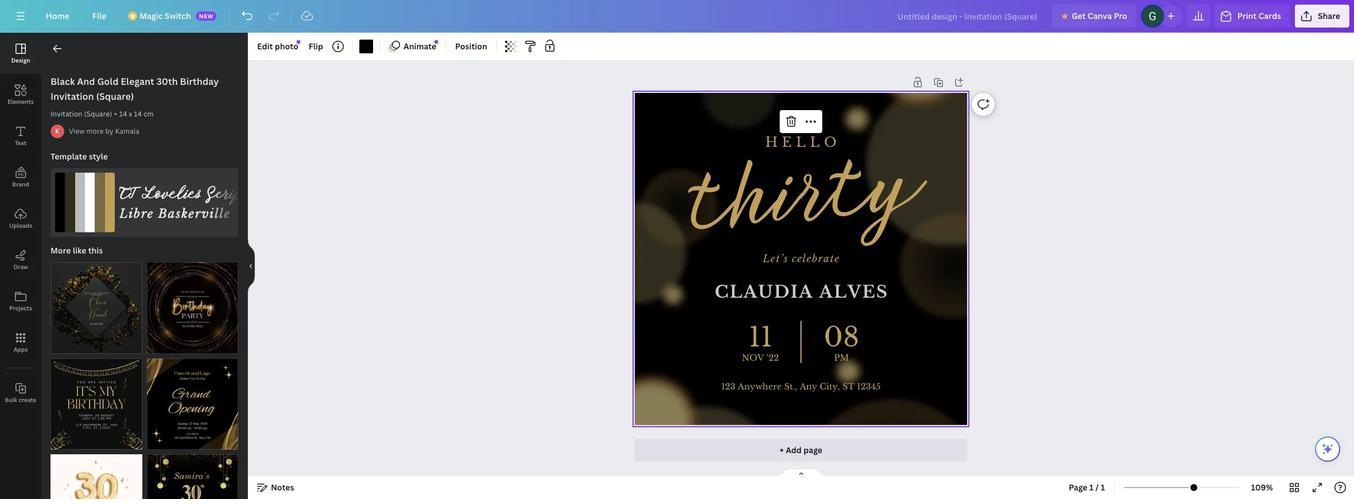 Task type: vqa. For each thing, say whether or not it's contained in the screenshot.
bottommost ×
no



Task type: describe. For each thing, give the bounding box(es) containing it.
birthday
[[180, 75, 219, 88]]

page
[[804, 445, 823, 456]]

hello
[[766, 134, 841, 151]]

x
[[129, 109, 132, 119]]

add
[[786, 445, 802, 456]]

08
[[824, 321, 860, 355]]

script
[[206, 182, 253, 206]]

new image
[[296, 40, 300, 44]]

libre
[[119, 206, 154, 221]]

view more by kamala button
[[69, 126, 139, 137]]

black and gold elegant 30th birthday invitation (square)
[[51, 75, 219, 103]]

tt lovelies script libre baskerville
[[119, 182, 253, 221]]

anywhere
[[738, 382, 782, 392]]

notes button
[[253, 479, 299, 497]]

celebrate
[[792, 252, 840, 265]]

animate
[[404, 41, 436, 52]]

2 invitation from the top
[[51, 109, 82, 119]]

thirty
[[681, 126, 922, 266]]

let's celebrate
[[763, 252, 840, 265]]

109%
[[1252, 482, 1273, 493]]

nov
[[742, 353, 764, 364]]

animate button
[[385, 37, 441, 56]]

claudia alves
[[715, 282, 889, 302]]

12345
[[857, 382, 881, 392]]

black and golden wedding rustic invitation image
[[51, 262, 142, 354]]

109% button
[[1244, 479, 1281, 497]]

bulk
[[5, 396, 17, 404]]

uploads
[[9, 222, 32, 230]]

view more by kamala
[[69, 126, 139, 136]]

apps button
[[0, 322, 41, 363]]

bulk create
[[5, 396, 36, 404]]

Design title text field
[[889, 5, 1048, 28]]

11
[[749, 321, 773, 355]]

design button
[[0, 33, 41, 74]]

page
[[1069, 482, 1088, 493]]

brand
[[12, 180, 29, 188]]

11 nov '22
[[742, 321, 779, 364]]

magic
[[140, 10, 163, 21]]

elements
[[8, 98, 34, 106]]

st
[[843, 382, 855, 392]]

home
[[46, 10, 69, 21]]

1 vertical spatial (square)
[[84, 109, 112, 119]]

pm
[[834, 353, 849, 364]]

123
[[722, 382, 736, 392]]

edit photo button
[[253, 37, 303, 56]]

new image
[[435, 40, 438, 44]]

14 x 14 cm
[[119, 109, 154, 119]]

new
[[199, 12, 214, 20]]

style
[[89, 151, 108, 162]]

lovelies
[[143, 182, 202, 206]]

flip
[[309, 41, 323, 52]]

get canva pro button
[[1053, 5, 1137, 28]]

get canva pro
[[1072, 10, 1128, 21]]

notes
[[271, 482, 294, 493]]

+
[[780, 445, 784, 456]]

magic switch
[[140, 10, 191, 21]]

black and gold birthday invitation image
[[51, 359, 142, 450]]

home link
[[37, 5, 79, 28]]

projects button
[[0, 281, 41, 322]]

projects
[[9, 304, 32, 312]]

switch
[[165, 10, 191, 21]]

black and gold birthday invitation group
[[51, 352, 142, 450]]

edit
[[257, 41, 273, 52]]

cards
[[1259, 10, 1282, 21]]

edit photo
[[257, 41, 298, 52]]



Task type: locate. For each thing, give the bounding box(es) containing it.
invitation up kamala element at the top of the page
[[51, 109, 82, 119]]

elements button
[[0, 74, 41, 115]]

file button
[[83, 5, 116, 28]]

#000000 image
[[359, 40, 373, 53]]

tt
[[119, 182, 139, 206]]

brand button
[[0, 157, 41, 198]]

claudia
[[715, 282, 814, 302]]

14 right x
[[134, 109, 142, 119]]

kamala image
[[51, 125, 64, 138]]

black gold luxury grand opening invitation image
[[147, 359, 238, 450]]

black gold luxury grand opening invitation group
[[147, 352, 238, 450]]

08 pm
[[824, 321, 860, 364]]

text button
[[0, 115, 41, 157]]

print cards
[[1238, 10, 1282, 21]]

like
[[73, 245, 86, 256]]

more
[[51, 245, 71, 256]]

elegant
[[121, 75, 154, 88]]

gold
[[97, 75, 119, 88]]

more
[[86, 126, 104, 136]]

canva assistant image
[[1321, 443, 1335, 457]]

black and golden birthday party invitation group
[[147, 256, 238, 354]]

1
[[1090, 482, 1094, 493], [1101, 482, 1105, 493]]

file
[[92, 10, 106, 21]]

1 horizontal spatial 14
[[134, 109, 142, 119]]

1 14 from the left
[[119, 109, 127, 119]]

black, gold minimalist 30th birthday invitation image
[[147, 455, 238, 500]]

template
[[51, 151, 87, 162]]

2 1 from the left
[[1101, 482, 1105, 493]]

let's
[[763, 252, 789, 265]]

kamala
[[115, 126, 139, 136]]

page 1 / 1
[[1069, 482, 1105, 493]]

design
[[11, 56, 30, 64]]

14
[[119, 109, 127, 119], [134, 109, 142, 119]]

+ add page
[[780, 445, 823, 456]]

create
[[19, 396, 36, 404]]

hide image
[[247, 239, 255, 294]]

share
[[1318, 10, 1341, 21]]

1 left /
[[1090, 482, 1094, 493]]

0 vertical spatial invitation
[[51, 90, 94, 103]]

+ add page button
[[635, 439, 968, 462]]

template style
[[51, 151, 108, 162]]

get
[[1072, 10, 1086, 21]]

1 horizontal spatial 1
[[1101, 482, 1105, 493]]

black
[[51, 75, 75, 88]]

text
[[15, 139, 26, 147]]

black, gold minimalist 30th birthday invitation group
[[147, 448, 238, 500]]

kamala element
[[51, 125, 64, 138]]

flip button
[[304, 37, 328, 56]]

show pages image
[[774, 469, 829, 478]]

photo
[[275, 41, 298, 52]]

side panel tab list
[[0, 33, 41, 414]]

bulk create button
[[0, 373, 41, 414]]

1 1 from the left
[[1090, 482, 1094, 493]]

black and golden wedding rustic invitation group
[[51, 256, 142, 354]]

1 invitation from the top
[[51, 90, 94, 103]]

0 horizontal spatial 14
[[119, 109, 127, 119]]

gold balloons luxury birthday invitation group
[[51, 448, 142, 500]]

main menu bar
[[0, 0, 1355, 33]]

more like this
[[51, 245, 103, 256]]

print
[[1238, 10, 1257, 21]]

cm
[[144, 109, 154, 119]]

st.,
[[785, 382, 798, 392]]

(square) inside black and gold elegant 30th birthday invitation (square)
[[96, 90, 134, 103]]

share button
[[1295, 5, 1350, 28]]

invitation (square)
[[51, 109, 112, 119]]

invitation inside black and gold elegant 30th birthday invitation (square)
[[51, 90, 94, 103]]

print cards button
[[1215, 5, 1291, 28]]

1 right /
[[1101, 482, 1105, 493]]

pro
[[1114, 10, 1128, 21]]

position button
[[451, 37, 492, 56]]

(square)
[[96, 90, 134, 103], [84, 109, 112, 119]]

(square) down gold
[[96, 90, 134, 103]]

any
[[800, 382, 818, 392]]

invitation
[[51, 90, 94, 103], [51, 109, 82, 119]]

canva
[[1088, 10, 1112, 21]]

'22
[[767, 353, 779, 364]]

black and golden birthday party invitation image
[[147, 262, 238, 354]]

position
[[455, 41, 487, 52]]

123 anywhere st., any city, st 12345
[[722, 382, 881, 392]]

invitation down black at top left
[[51, 90, 94, 103]]

1 vertical spatial invitation
[[51, 109, 82, 119]]

30th
[[156, 75, 178, 88]]

apps
[[14, 346, 28, 354]]

this
[[88, 245, 103, 256]]

and
[[77, 75, 95, 88]]

alves
[[819, 282, 889, 302]]

city,
[[820, 382, 840, 392]]

0 vertical spatial (square)
[[96, 90, 134, 103]]

draw button
[[0, 239, 41, 281]]

14 left x
[[119, 109, 127, 119]]

/
[[1096, 482, 1099, 493]]

draw
[[13, 263, 28, 271]]

(square) up more
[[84, 109, 112, 119]]

baskerville
[[158, 206, 231, 221]]

by
[[105, 126, 114, 136]]

uploads button
[[0, 198, 41, 239]]

2 14 from the left
[[134, 109, 142, 119]]

0 horizontal spatial 1
[[1090, 482, 1094, 493]]



